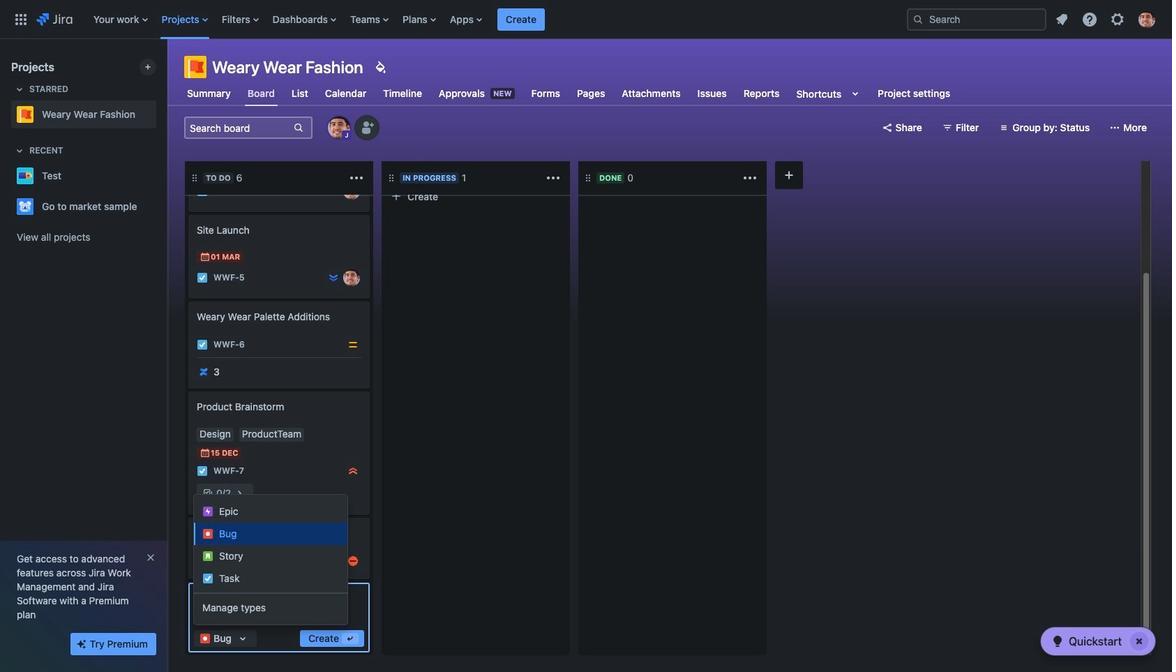 Task type: vqa. For each thing, say whether or not it's contained in the screenshot.
"Medium High" image's Task image
yes



Task type: describe. For each thing, give the bounding box(es) containing it.
settings image
[[1110, 11, 1127, 28]]

What needs to be done? text field
[[194, 589, 364, 625]]

sidebar navigation image
[[152, 56, 183, 84]]

confluence image
[[198, 367, 209, 378]]

medium image
[[348, 339, 359, 351]]

lowest image
[[328, 272, 339, 283]]

create image for medium high image
[[180, 508, 197, 525]]

medium high image
[[348, 556, 359, 567]]

Search board text field
[[186, 118, 292, 138]]

highest image
[[348, 466, 359, 477]]

confluence image
[[198, 367, 209, 378]]

collapse starred projects image
[[11, 81, 28, 98]]

create column image
[[781, 167, 798, 184]]

create image for the medium icon
[[180, 292, 197, 309]]

3 column actions menu image from the left
[[742, 170, 759, 186]]

1 vertical spatial highest image
[[328, 186, 339, 197]]

add to starred image
[[152, 198, 169, 215]]

collapse recent projects image
[[11, 142, 28, 159]]

james peterson image for bottom highest icon
[[344, 183, 360, 200]]

Search field
[[908, 8, 1047, 30]]

your profile and settings image
[[1139, 11, 1156, 28]]

show subtasks image
[[231, 485, 248, 502]]



Task type: locate. For each thing, give the bounding box(es) containing it.
help image
[[1082, 11, 1099, 28]]

task image
[[394, 155, 405, 166], [197, 186, 208, 197], [197, 272, 208, 283], [197, 339, 208, 351]]

notifications image
[[1054, 11, 1071, 28]]

primary element
[[8, 0, 896, 39]]

dismiss quickstart image
[[1129, 630, 1151, 653]]

1 james peterson image from the top
[[344, 183, 360, 200]]

remove from starred image
[[152, 106, 169, 123]]

add to starred image
[[152, 168, 169, 184]]

1 vertical spatial james peterson image
[[344, 270, 360, 286]]

banner
[[0, 0, 1173, 39]]

create image
[[180, 292, 197, 309], [180, 382, 197, 399], [180, 508, 197, 525]]

2 task image from the top
[[197, 556, 208, 567]]

james peterson image for lowest image
[[344, 270, 360, 286]]

2 horizontal spatial column actions menu image
[[742, 170, 759, 186]]

list item
[[498, 0, 545, 39]]

1 vertical spatial create image
[[180, 382, 197, 399]]

task image
[[197, 466, 208, 477], [197, 556, 208, 567]]

1 task image from the top
[[197, 466, 208, 477]]

create image
[[180, 205, 197, 222]]

2 vertical spatial create image
[[180, 508, 197, 525]]

jira image
[[36, 11, 72, 28], [36, 11, 72, 28]]

appswitcher icon image
[[13, 11, 29, 28]]

2 james peterson image from the top
[[344, 270, 360, 286]]

james peterson image down add people icon on the top left
[[344, 183, 360, 200]]

create project image
[[142, 61, 154, 73]]

due date: 29 november 2023 image
[[200, 165, 211, 176], [200, 165, 211, 176]]

None search field
[[908, 8, 1047, 30]]

column actions menu image
[[348, 170, 365, 186], [545, 170, 562, 186], [742, 170, 759, 186]]

1 horizontal spatial list
[[1050, 7, 1165, 32]]

due date: 01 march 2024 image
[[200, 251, 211, 263], [200, 251, 211, 263]]

0 vertical spatial task image
[[197, 466, 208, 477]]

2 column actions menu image from the left
[[545, 170, 562, 186]]

1 horizontal spatial column actions menu image
[[545, 170, 562, 186]]

james peterson image right lowest image
[[344, 270, 360, 286]]

task image for medium high image
[[197, 556, 208, 567]]

check image
[[1050, 633, 1067, 650]]

1 column actions menu image from the left
[[348, 170, 365, 186]]

2 create image from the top
[[180, 382, 197, 399]]

tab list
[[176, 81, 962, 106]]

1 create image from the top
[[180, 292, 197, 309]]

highest image
[[525, 155, 536, 166], [328, 186, 339, 197]]

search image
[[913, 14, 924, 25]]

0 horizontal spatial column actions menu image
[[348, 170, 365, 186]]

due date: 15 december 2023 image
[[200, 448, 211, 459], [200, 448, 211, 459]]

0 vertical spatial highest image
[[525, 155, 536, 166]]

3 create image from the top
[[180, 508, 197, 525]]

0 horizontal spatial highest image
[[328, 186, 339, 197]]

1 horizontal spatial highest image
[[525, 155, 536, 166]]

james peterson image
[[344, 183, 360, 200], [344, 270, 360, 286]]

set project background image
[[372, 59, 389, 75]]

close premium upgrade banner image
[[145, 552, 156, 563]]

0 horizontal spatial list
[[86, 0, 896, 39]]

0 vertical spatial create image
[[180, 292, 197, 309]]

1 vertical spatial task image
[[197, 556, 208, 567]]

task image for highest image
[[197, 466, 208, 477]]

add people image
[[359, 119, 376, 136]]

list
[[86, 0, 896, 39], [1050, 7, 1165, 32]]

0 vertical spatial james peterson image
[[344, 183, 360, 200]]



